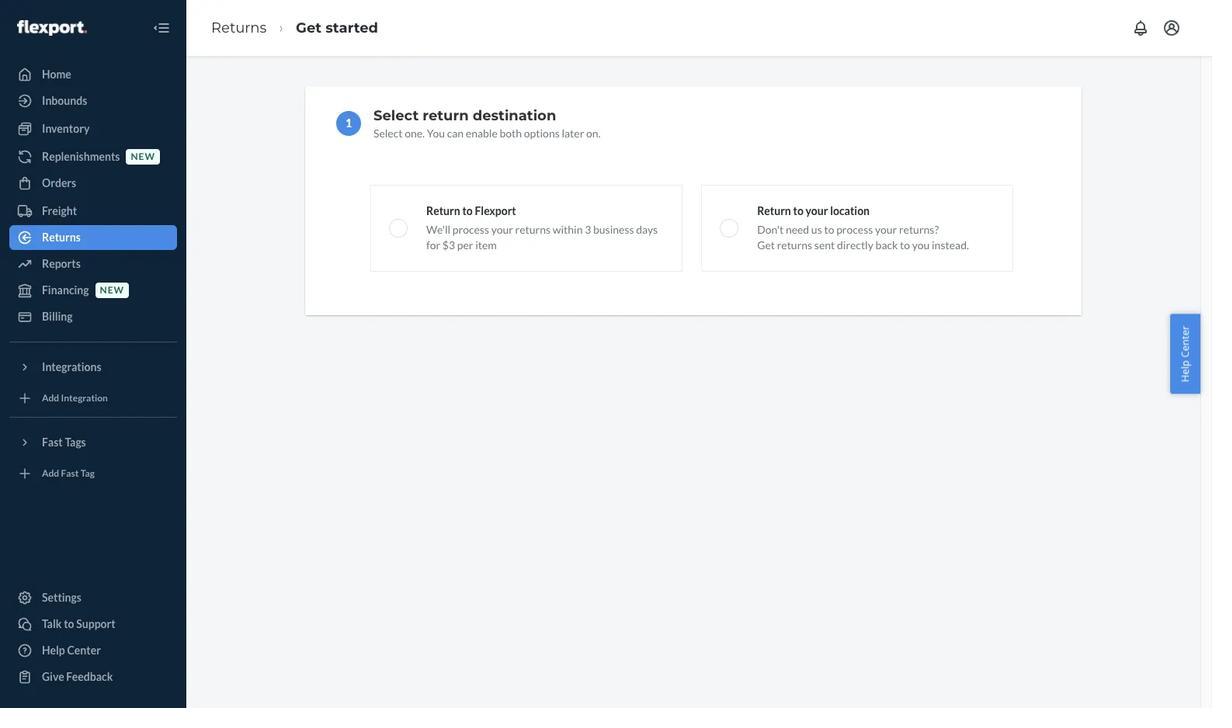 Task type: locate. For each thing, give the bounding box(es) containing it.
process inside return to flexport we'll process your returns within 3 business days for $3 per item
[[453, 223, 489, 236]]

select up one.
[[373, 107, 419, 124]]

add
[[42, 392, 59, 404], [42, 468, 59, 479]]

select return destination select one. you can enable both options later on.
[[373, 107, 601, 140]]

talk to support button
[[9, 612, 177, 637]]

freight link
[[9, 199, 177, 224]]

add integration
[[42, 392, 108, 404]]

center
[[1178, 326, 1192, 358], [67, 644, 101, 657]]

to right 'us'
[[824, 223, 834, 236]]

add left integration
[[42, 392, 59, 404]]

0 vertical spatial fast
[[42, 436, 63, 449]]

to inside return to flexport we'll process your returns within 3 business days for $3 per item
[[462, 204, 473, 217]]

1 vertical spatial help center
[[42, 644, 101, 657]]

0 horizontal spatial center
[[67, 644, 101, 657]]

get
[[296, 19, 322, 36], [757, 238, 775, 252]]

1 horizontal spatial help center
[[1178, 326, 1192, 382]]

returns inside breadcrumbs navigation
[[211, 19, 267, 36]]

give feedback
[[42, 670, 113, 683]]

1 add from the top
[[42, 392, 59, 404]]

fast left the tag
[[61, 468, 79, 479]]

enable
[[466, 127, 498, 140]]

1 vertical spatial center
[[67, 644, 101, 657]]

add down fast tags
[[42, 468, 59, 479]]

new up orders link at the left of page
[[131, 151, 155, 163]]

1 horizontal spatial center
[[1178, 326, 1192, 358]]

to for support
[[64, 617, 74, 630]]

to left flexport
[[462, 204, 473, 217]]

2 return from the left
[[757, 204, 791, 217]]

0 horizontal spatial returns link
[[9, 225, 177, 250]]

help center button
[[1170, 314, 1200, 394]]

your down flexport
[[491, 223, 513, 236]]

0 horizontal spatial returns
[[42, 231, 81, 244]]

close navigation image
[[152, 19, 171, 37]]

returns
[[211, 19, 267, 36], [42, 231, 81, 244]]

talk to support
[[42, 617, 115, 630]]

0 vertical spatial help
[[1178, 360, 1192, 382]]

to for your
[[793, 204, 804, 217]]

help center link
[[9, 638, 177, 663]]

return up we'll
[[426, 204, 460, 217]]

within
[[553, 223, 583, 236]]

fast left tags
[[42, 436, 63, 449]]

2 select from the top
[[373, 127, 403, 140]]

for
[[426, 238, 440, 252]]

1 vertical spatial returns
[[42, 231, 81, 244]]

get started
[[296, 19, 378, 36]]

to
[[462, 204, 473, 217], [793, 204, 804, 217], [824, 223, 834, 236], [900, 238, 910, 252], [64, 617, 74, 630]]

0 vertical spatial center
[[1178, 326, 1192, 358]]

1 select from the top
[[373, 107, 419, 124]]

0 horizontal spatial returns
[[515, 223, 551, 236]]

financing
[[42, 283, 89, 297]]

settings link
[[9, 585, 177, 610]]

0 horizontal spatial your
[[491, 223, 513, 236]]

home link
[[9, 62, 177, 87]]

select
[[373, 107, 419, 124], [373, 127, 403, 140]]

new down 'reports' link
[[100, 285, 124, 296]]

add inside add fast tag 'link'
[[42, 468, 59, 479]]

returns
[[515, 223, 551, 236], [777, 238, 812, 252]]

help
[[1178, 360, 1192, 382], [42, 644, 65, 657]]

get left started
[[296, 19, 322, 36]]

0 vertical spatial new
[[131, 151, 155, 163]]

0 vertical spatial help center
[[1178, 326, 1192, 382]]

process
[[453, 223, 489, 236], [836, 223, 873, 236]]

0 horizontal spatial return
[[426, 204, 460, 217]]

options
[[524, 127, 560, 140]]

1 horizontal spatial returns
[[777, 238, 812, 252]]

to right talk
[[64, 617, 74, 630]]

0 vertical spatial returns
[[515, 223, 551, 236]]

returns link
[[211, 19, 267, 36], [9, 225, 177, 250]]

get down don't
[[757, 238, 775, 252]]

return
[[426, 204, 460, 217], [757, 204, 791, 217]]

1 horizontal spatial returns
[[211, 19, 267, 36]]

1 vertical spatial returns
[[777, 238, 812, 252]]

freight
[[42, 204, 77, 217]]

us
[[811, 223, 822, 236]]

process up per
[[453, 223, 489, 236]]

return inside return to flexport we'll process your returns within 3 business days for $3 per item
[[426, 204, 460, 217]]

1 vertical spatial fast
[[61, 468, 79, 479]]

returns inside return to flexport we'll process your returns within 3 business days for $3 per item
[[515, 223, 551, 236]]

return inside return to your location don't need us to process your returns? get returns sent directly back to you instead.
[[757, 204, 791, 217]]

0 horizontal spatial process
[[453, 223, 489, 236]]

new
[[131, 151, 155, 163], [100, 285, 124, 296]]

1 horizontal spatial returns link
[[211, 19, 267, 36]]

instead.
[[932, 238, 969, 252]]

returns up "reports"
[[42, 231, 81, 244]]

both
[[500, 127, 522, 140]]

process inside return to your location don't need us to process your returns? get returns sent directly back to you instead.
[[836, 223, 873, 236]]

get inside return to your location don't need us to process your returns? get returns sent directly back to you instead.
[[757, 238, 775, 252]]

add inside add integration link
[[42, 392, 59, 404]]

process up directly
[[836, 223, 873, 236]]

1 return from the left
[[426, 204, 460, 217]]

1 vertical spatial returns link
[[9, 225, 177, 250]]

1 process from the left
[[453, 223, 489, 236]]

returns down need on the top of page
[[777, 238, 812, 252]]

0 vertical spatial add
[[42, 392, 59, 404]]

1 vertical spatial add
[[42, 468, 59, 479]]

select left one.
[[373, 127, 403, 140]]

return up don't
[[757, 204, 791, 217]]

fast tags button
[[9, 430, 177, 455]]

you
[[427, 127, 445, 140]]

open account menu image
[[1162, 19, 1181, 37]]

0 vertical spatial get
[[296, 19, 322, 36]]

1 horizontal spatial process
[[836, 223, 873, 236]]

1 horizontal spatial get
[[757, 238, 775, 252]]

integrations
[[42, 360, 101, 373]]

2 process from the left
[[836, 223, 873, 236]]

flexport logo image
[[17, 20, 87, 35]]

on.
[[586, 127, 601, 140]]

0 vertical spatial select
[[373, 107, 419, 124]]

0 horizontal spatial new
[[100, 285, 124, 296]]

your up back
[[875, 223, 897, 236]]

returns right close navigation icon
[[211, 19, 267, 36]]

0 vertical spatial returns
[[211, 19, 267, 36]]

to up need on the top of page
[[793, 204, 804, 217]]

fast
[[42, 436, 63, 449], [61, 468, 79, 479]]

your
[[806, 204, 828, 217], [491, 223, 513, 236], [875, 223, 897, 236]]

1 horizontal spatial new
[[131, 151, 155, 163]]

tag
[[81, 468, 95, 479]]

per
[[457, 238, 473, 252]]

1 vertical spatial new
[[100, 285, 124, 296]]

1 vertical spatial select
[[373, 127, 403, 140]]

returns link up 'reports' link
[[9, 225, 177, 250]]

0 vertical spatial returns link
[[211, 19, 267, 36]]

0 horizontal spatial help
[[42, 644, 65, 657]]

0 horizontal spatial get
[[296, 19, 322, 36]]

1 horizontal spatial return
[[757, 204, 791, 217]]

1 horizontal spatial help
[[1178, 360, 1192, 382]]

returns left within
[[515, 223, 551, 236]]

directly
[[837, 238, 873, 252]]

reports
[[42, 257, 81, 270]]

help center
[[1178, 326, 1192, 382], [42, 644, 101, 657]]

1 vertical spatial get
[[757, 238, 775, 252]]

to inside button
[[64, 617, 74, 630]]

flexport
[[475, 204, 516, 217]]

return to your location don't need us to process your returns? get returns sent directly back to you instead.
[[757, 204, 969, 252]]

2 add from the top
[[42, 468, 59, 479]]

home
[[42, 68, 71, 81]]

returns link right close navigation icon
[[211, 19, 267, 36]]

your up 'us'
[[806, 204, 828, 217]]

feedback
[[66, 670, 113, 683]]

later
[[562, 127, 584, 140]]



Task type: describe. For each thing, give the bounding box(es) containing it.
inbounds
[[42, 94, 87, 107]]

inventory link
[[9, 116, 177, 141]]

1
[[345, 116, 352, 130]]

get started link
[[296, 19, 378, 36]]

integrations button
[[9, 355, 177, 380]]

integration
[[61, 392, 108, 404]]

sent
[[814, 238, 835, 252]]

add for add fast tag
[[42, 468, 59, 479]]

$3
[[442, 238, 455, 252]]

location
[[830, 204, 870, 217]]

returns link inside breadcrumbs navigation
[[211, 19, 267, 36]]

return for process
[[426, 204, 460, 217]]

days
[[636, 223, 658, 236]]

breadcrumbs navigation
[[199, 5, 391, 51]]

inventory
[[42, 122, 90, 135]]

returns?
[[899, 223, 939, 236]]

add integration link
[[9, 386, 177, 411]]

return to flexport we'll process your returns within 3 business days for $3 per item
[[426, 204, 658, 252]]

we'll
[[426, 223, 450, 236]]

support
[[76, 617, 115, 630]]

add fast tag
[[42, 468, 95, 479]]

orders link
[[9, 171, 177, 196]]

billing link
[[9, 304, 177, 329]]

help center inside button
[[1178, 326, 1192, 382]]

1 horizontal spatial your
[[806, 204, 828, 217]]

give
[[42, 670, 64, 683]]

return for don't
[[757, 204, 791, 217]]

get inside breadcrumbs navigation
[[296, 19, 322, 36]]

destination
[[473, 107, 556, 124]]

inbounds link
[[9, 89, 177, 113]]

your inside return to flexport we'll process your returns within 3 business days for $3 per item
[[491, 223, 513, 236]]

business
[[593, 223, 634, 236]]

replenishments
[[42, 150, 120, 163]]

1 vertical spatial help
[[42, 644, 65, 657]]

billing
[[42, 310, 73, 323]]

to left you at the top
[[900, 238, 910, 252]]

fast tags
[[42, 436, 86, 449]]

center inside button
[[1178, 326, 1192, 358]]

can
[[447, 127, 464, 140]]

add fast tag link
[[9, 461, 177, 486]]

0 horizontal spatial help center
[[42, 644, 101, 657]]

add for add integration
[[42, 392, 59, 404]]

2 horizontal spatial your
[[875, 223, 897, 236]]

give feedback button
[[9, 665, 177, 690]]

back
[[876, 238, 898, 252]]

open notifications image
[[1131, 19, 1150, 37]]

3
[[585, 223, 591, 236]]

new for replenishments
[[131, 151, 155, 163]]

fast inside "dropdown button"
[[42, 436, 63, 449]]

one.
[[405, 127, 425, 140]]

reports link
[[9, 252, 177, 276]]

help inside button
[[1178, 360, 1192, 382]]

don't
[[757, 223, 784, 236]]

orders
[[42, 176, 76, 189]]

need
[[786, 223, 809, 236]]

fast inside 'link'
[[61, 468, 79, 479]]

to for flexport
[[462, 204, 473, 217]]

started
[[325, 19, 378, 36]]

tags
[[65, 436, 86, 449]]

returns inside return to your location don't need us to process your returns? get returns sent directly back to you instead.
[[777, 238, 812, 252]]

settings
[[42, 591, 81, 604]]

item
[[475, 238, 497, 252]]

talk
[[42, 617, 62, 630]]

return
[[423, 107, 469, 124]]

you
[[912, 238, 930, 252]]

new for financing
[[100, 285, 124, 296]]



Task type: vqa. For each thing, say whether or not it's contained in the screenshot.
Get inside the RETURN TO YOUR LOCATION DON'T NEED US TO PROCESS YOUR RETURNS? GET RETURNS SENT DIRECTLY BACK TO YOU INSTEAD.
yes



